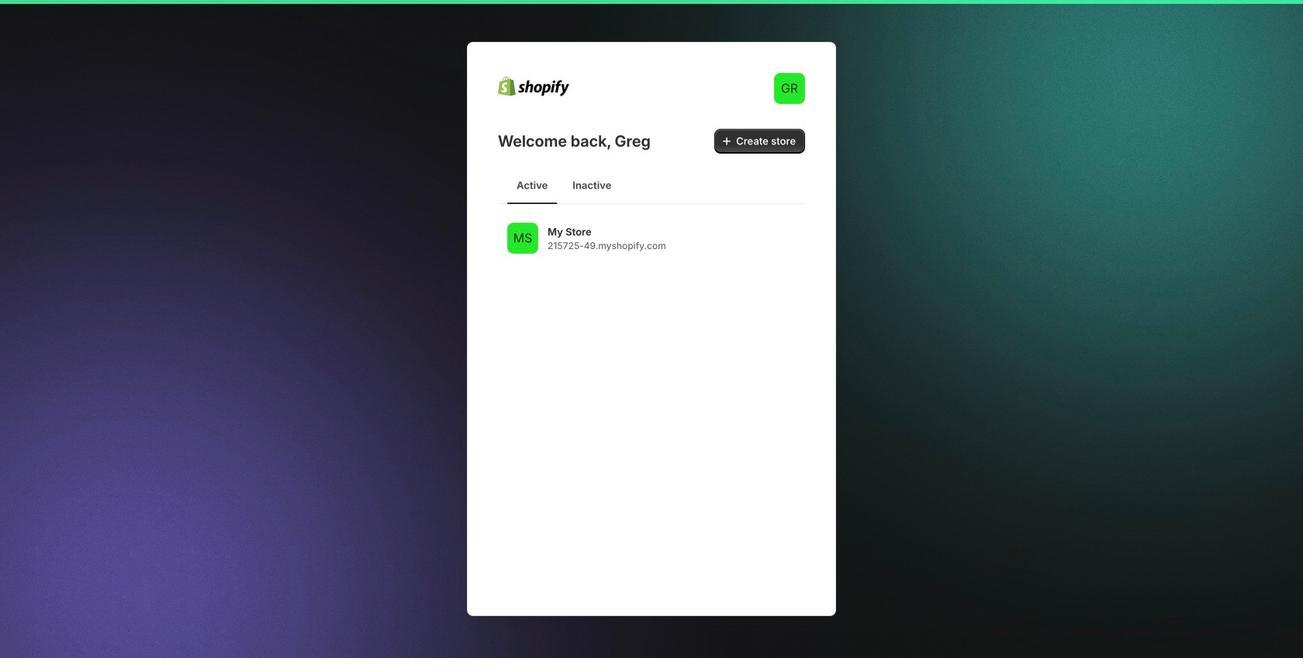 Task type: vqa. For each thing, say whether or not it's contained in the screenshot.
Shopify image
yes



Task type: describe. For each thing, give the bounding box(es) containing it.
my store image
[[508, 223, 539, 254]]

shopify image
[[498, 76, 569, 96]]

page loading bar progress bar
[[0, 0, 1304, 4]]



Task type: locate. For each thing, give the bounding box(es) containing it.
greg robinson image
[[774, 73, 805, 104]]

tab list
[[504, 166, 799, 204]]



